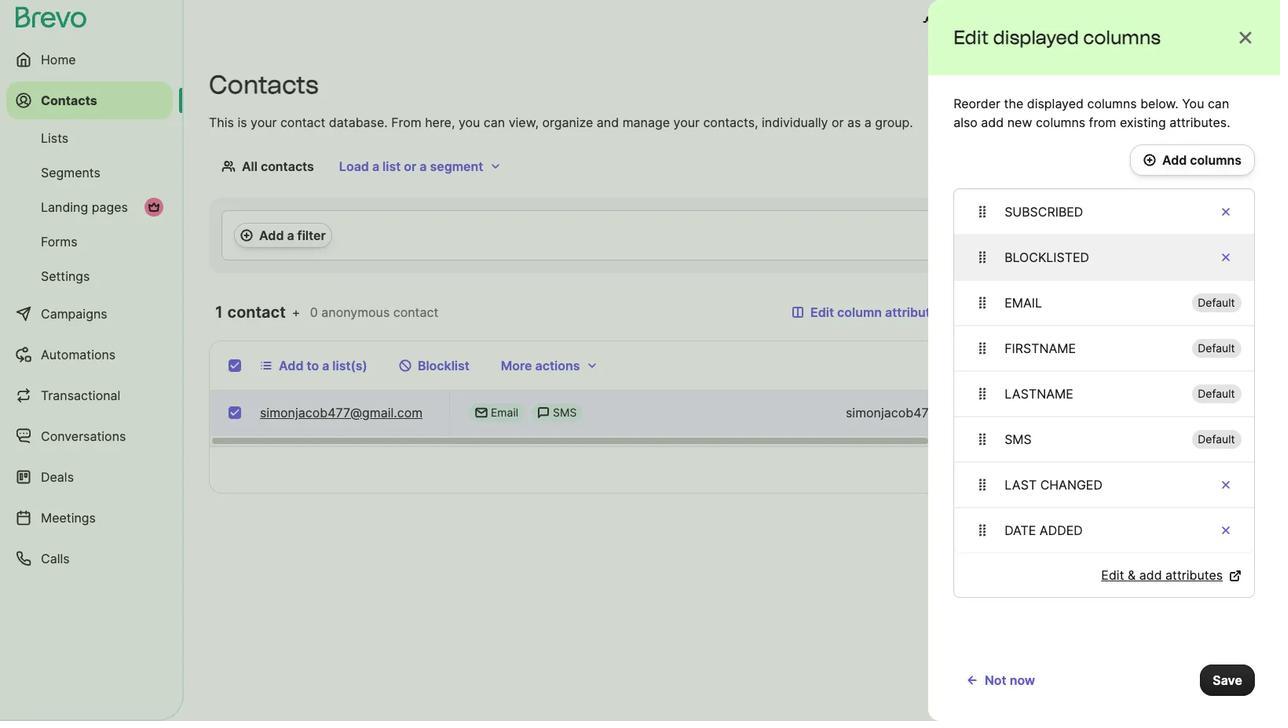 Task type: locate. For each thing, give the bounding box(es) containing it.
segments link
[[6, 157, 173, 189]]

0 horizontal spatial or
[[404, 159, 417, 174]]

simonjacob477@gmail.com down list(s)
[[260, 405, 423, 421]]

your right manage
[[674, 115, 700, 130]]

2 simonjacob477@gmail.com from the left
[[846, 405, 1009, 421]]

load a list or a segment
[[339, 159, 483, 174]]

sms down the 'actions'
[[553, 406, 577, 419]]

columns inside button
[[1190, 152, 1242, 168]]

1
[[215, 303, 224, 322], [1126, 358, 1132, 374], [1122, 463, 1128, 478], [1147, 463, 1153, 478], [1200, 463, 1207, 478]]

3 default from the top
[[1198, 387, 1236, 401]]

a right to
[[322, 358, 329, 374]]

1-
[[1110, 463, 1122, 478]]

0 vertical spatial sms
[[553, 406, 577, 419]]

and left manage
[[597, 115, 619, 130]]

also
[[954, 115, 978, 130]]

or inside button
[[404, 159, 417, 174]]

1 for 1
[[1200, 463, 1207, 478]]

subscribed button
[[954, 189, 1255, 235]]

1 vertical spatial sms
[[1005, 432, 1032, 448]]

add to a list(s)
[[279, 358, 368, 374]]

contacts up "lists"
[[41, 93, 97, 108]]

edit displayed columns dialog
[[929, 0, 1280, 722]]

0 horizontal spatial sms
[[553, 406, 577, 419]]

1 for 1 contact selected
[[1126, 358, 1132, 374]]

new
[[1008, 115, 1032, 130]]

1 vertical spatial can
[[484, 115, 505, 130]]

0 horizontal spatial simonjacob477@gmail.com
[[260, 405, 423, 421]]

displayed
[[993, 26, 1079, 49], [1027, 96, 1084, 112]]

edit for edit & add attributes
[[1102, 568, 1124, 584]]

add down attributes.
[[1162, 152, 1187, 168]]

lists
[[41, 130, 68, 146]]

0 vertical spatial add
[[1162, 152, 1187, 168]]

edit column attributes button
[[779, 297, 958, 328]]

changed
[[1040, 478, 1103, 493]]

0 horizontal spatial attributes
[[885, 305, 945, 321]]

columns up from
[[1087, 96, 1137, 112]]

below.
[[1141, 96, 1179, 112]]

add left to
[[279, 358, 304, 374]]

1 horizontal spatial attributes
[[1166, 568, 1223, 584]]

simon
[[1176, 405, 1213, 421]]

edit displayed columns
[[954, 26, 1161, 49]]

rows per page
[[934, 463, 1022, 478]]

add right &
[[1139, 568, 1162, 584]]

edit for edit displayed columns
[[954, 26, 989, 49]]

1 vertical spatial or
[[404, 159, 417, 174]]

date added
[[1005, 523, 1083, 539]]

existing
[[1120, 115, 1166, 130]]

usage and plan button
[[910, 6, 1048, 38]]

contact inside 1 contact + 0 anonymous contact
[[393, 305, 439, 321]]

edit for edit column attributes
[[811, 305, 834, 321]]

add
[[981, 115, 1004, 130], [1139, 568, 1162, 584]]

contacts up the is at the left top
[[209, 70, 319, 100]]

edit inside "button"
[[811, 305, 834, 321]]

edit left column
[[811, 305, 834, 321]]

add for add to a list(s)
[[279, 358, 304, 374]]

0 vertical spatial can
[[1208, 96, 1230, 112]]

blocklist
[[418, 358, 470, 374]]

individually
[[762, 115, 828, 130]]

default for firstname
[[1198, 342, 1236, 355]]

attributes
[[885, 305, 945, 321], [1166, 568, 1223, 584]]

left___c25ys image right email
[[537, 407, 550, 419]]

attributes right column
[[885, 305, 945, 321]]

add inside button
[[1162, 152, 1187, 168]]

more
[[501, 358, 532, 374]]

blocklisted button
[[954, 235, 1255, 280]]

column
[[837, 305, 882, 321]]

a inside button
[[287, 228, 294, 244]]

and left plan
[[983, 14, 1006, 30]]

all
[[242, 159, 258, 174]]

or
[[832, 115, 844, 130], [404, 159, 417, 174]]

left___c25ys image
[[475, 407, 488, 419], [537, 407, 550, 419]]

sms
[[553, 406, 577, 419], [1005, 432, 1032, 448]]

2 vertical spatial edit
[[1102, 568, 1124, 584]]

1 inside button
[[1200, 463, 1207, 478]]

add inside 'button'
[[279, 358, 304, 374]]

1 vertical spatial edit
[[811, 305, 834, 321]]

4 default from the top
[[1198, 433, 1236, 446]]

conversations
[[41, 429, 126, 445]]

page
[[992, 463, 1022, 478]]

1 horizontal spatial add
[[1139, 568, 1162, 584]]

1 horizontal spatial can
[[1208, 96, 1230, 112]]

from
[[391, 115, 422, 130]]

can
[[1208, 96, 1230, 112], [484, 115, 505, 130]]

edit & add attributes link
[[1102, 566, 1242, 585]]

2 left___c25ys image from the left
[[537, 407, 550, 419]]

1 vertical spatial add
[[259, 228, 284, 244]]

1 default from the top
[[1198, 296, 1236, 310]]

1 vertical spatial attributes
[[1166, 568, 1223, 584]]

or right list
[[404, 159, 417, 174]]

not now
[[985, 673, 1036, 689]]

contact up blocklist button
[[393, 305, 439, 321]]

+
[[292, 305, 300, 321]]

campaigns
[[41, 306, 107, 322]]

add a filter
[[259, 228, 326, 244]]

0 vertical spatial add
[[981, 115, 1004, 130]]

email
[[491, 406, 519, 419]]

displayed up new
[[1027, 96, 1084, 112]]

default for lastname
[[1198, 387, 1236, 401]]

displayed inside 'reorder the displayed columns below. you can also add new columns from existing attributes.'
[[1027, 96, 1084, 112]]

left___c25ys image for sms
[[537, 407, 550, 419]]

sms up the page at the bottom right of the page
[[1005, 432, 1032, 448]]

1 vertical spatial displayed
[[1027, 96, 1084, 112]]

not now button
[[954, 665, 1048, 697]]

add down reorder
[[981, 115, 1004, 130]]

contact
[[280, 115, 326, 130], [227, 303, 286, 322], [393, 305, 439, 321], [1135, 358, 1181, 374]]

add
[[1162, 152, 1187, 168], [259, 228, 284, 244], [279, 358, 304, 374]]

2 default from the top
[[1198, 342, 1236, 355]]

0 vertical spatial edit
[[954, 26, 989, 49]]

0 vertical spatial or
[[832, 115, 844, 130]]

more actions button
[[489, 350, 612, 382]]

1 horizontal spatial sms
[[1005, 432, 1032, 448]]

1 horizontal spatial and
[[983, 14, 1006, 30]]

simonjacob477@gmail.com up rows
[[846, 405, 1009, 421]]

view,
[[509, 115, 539, 130]]

&
[[1128, 568, 1136, 584]]

simonjacob477@gmail.com link
[[260, 404, 423, 423]]

organize
[[542, 115, 593, 130]]

add left filter
[[259, 228, 284, 244]]

a left filter
[[287, 228, 294, 244]]

a
[[865, 115, 872, 130], [372, 159, 379, 174], [420, 159, 427, 174], [287, 228, 294, 244], [322, 358, 329, 374]]

sms inside edit displayed columns dialog
[[1005, 432, 1032, 448]]

load
[[339, 159, 369, 174]]

jacob
[[1035, 405, 1071, 421]]

your right the is at the left top
[[251, 115, 277, 130]]

left___c25ys image left email
[[475, 407, 488, 419]]

campaigns link
[[6, 295, 173, 333]]

2 vertical spatial add
[[279, 358, 304, 374]]

calls link
[[6, 540, 173, 578]]

displayed up the
[[993, 26, 1079, 49]]

0 vertical spatial attributes
[[885, 305, 945, 321]]

attributes right &
[[1166, 568, 1223, 584]]

you
[[1182, 96, 1205, 112]]

1 horizontal spatial edit
[[954, 26, 989, 49]]

forms link
[[6, 226, 173, 258]]

simonjacob477@gmail.com
[[260, 405, 423, 421], [846, 405, 1009, 421]]

1 left___c25ys image from the left
[[475, 407, 488, 419]]

1 horizontal spatial your
[[674, 115, 700, 130]]

landing
[[41, 200, 88, 215]]

1 horizontal spatial simonjacob477@gmail.com
[[846, 405, 1009, 421]]

meetings
[[41, 511, 96, 526]]

0 horizontal spatial your
[[251, 115, 277, 130]]

1 for 1 contact + 0 anonymous contact
[[215, 303, 224, 322]]

this
[[209, 115, 234, 130]]

edit left &
[[1102, 568, 1124, 584]]

this is your contact database. from here, you can view, organize and manage your contacts, individually or as a group.
[[209, 115, 913, 130]]

1 down simon
[[1200, 463, 1207, 478]]

default
[[1198, 296, 1236, 310], [1198, 342, 1236, 355], [1198, 387, 1236, 401], [1198, 433, 1236, 446]]

edit left plan
[[954, 26, 989, 49]]

or left as
[[832, 115, 844, 130]]

0 vertical spatial and
[[983, 14, 1006, 30]]

1 left '+'
[[215, 303, 224, 322]]

0 horizontal spatial left___c25ys image
[[475, 407, 488, 419]]

subscribed
[[1005, 204, 1083, 220]]

1 down search by name, email or phone number search field on the top right of page
[[1126, 358, 1132, 374]]

2 horizontal spatial edit
[[1102, 568, 1124, 584]]

add inside button
[[259, 228, 284, 244]]

attributes inside edit displayed columns dialog
[[1166, 568, 1223, 584]]

0 horizontal spatial add
[[981, 115, 1004, 130]]

lists link
[[6, 123, 173, 154]]

0 horizontal spatial and
[[597, 115, 619, 130]]

1 horizontal spatial left___c25ys image
[[537, 407, 550, 419]]

0 horizontal spatial can
[[484, 115, 505, 130]]

columns down attributes.
[[1190, 152, 1242, 168]]

is
[[238, 115, 247, 130]]

0 horizontal spatial edit
[[811, 305, 834, 321]]



Task type: describe. For each thing, give the bounding box(es) containing it.
0 horizontal spatial contacts
[[41, 93, 97, 108]]

the
[[1004, 96, 1024, 112]]

date added button
[[954, 508, 1255, 554]]

last
[[1005, 478, 1037, 493]]

add columns
[[1162, 152, 1242, 168]]

you
[[459, 115, 480, 130]]

columns right new
[[1036, 115, 1086, 130]]

filter
[[297, 228, 326, 244]]

Search by name, email or phone number search field
[[964, 297, 1255, 328]]

forms
[[41, 234, 77, 250]]

blocklist button
[[386, 350, 482, 382]]

firstname
[[1005, 341, 1076, 357]]

contacts
[[261, 159, 314, 174]]

calls
[[41, 551, 70, 567]]

manage
[[623, 115, 670, 130]]

transactional link
[[6, 377, 173, 415]]

20 button
[[1028, 455, 1085, 486]]

edit column attributes
[[811, 305, 945, 321]]

selected
[[1184, 358, 1235, 374]]

1 contact selected
[[1126, 358, 1235, 374]]

settings
[[41, 269, 90, 284]]

1 right of at the bottom right of page
[[1147, 463, 1153, 478]]

a inside 'button'
[[322, 358, 329, 374]]

now
[[1010, 673, 1036, 689]]

last changed
[[1005, 478, 1103, 493]]

add a filter button
[[234, 223, 332, 248]]

a right as
[[865, 115, 872, 130]]

1 simonjacob477@gmail.com from the left
[[260, 405, 423, 421]]

left___c25ys image for email
[[475, 407, 488, 419]]

default for sms
[[1198, 433, 1236, 446]]

segment
[[430, 159, 483, 174]]

deals link
[[6, 459, 173, 496]]

edit & add attributes
[[1102, 568, 1223, 584]]

attributes.
[[1170, 115, 1231, 130]]

usage and plan
[[942, 14, 1035, 30]]

left___rvooi image
[[148, 201, 160, 214]]

actions
[[535, 358, 580, 374]]

rows
[[934, 463, 966, 478]]

transactional
[[41, 388, 120, 404]]

home
[[41, 52, 76, 68]]

1 contact + 0 anonymous contact
[[215, 303, 439, 322]]

add columns button
[[1130, 145, 1255, 176]]

save button
[[1201, 665, 1255, 697]]

date
[[1005, 523, 1036, 539]]

last changed button
[[954, 463, 1255, 508]]

1 vertical spatial add
[[1139, 568, 1162, 584]]

automations
[[41, 347, 116, 363]]

add for add columns
[[1162, 152, 1187, 168]]

database.
[[329, 115, 388, 130]]

meetings link
[[6, 500, 173, 537]]

1 left of at the bottom right of page
[[1122, 463, 1128, 478]]

load a list or a segment button
[[327, 151, 515, 182]]

anonymous
[[322, 305, 390, 321]]

home link
[[6, 41, 173, 79]]

1 horizontal spatial or
[[832, 115, 844, 130]]

landing pages
[[41, 200, 128, 215]]

a right list
[[420, 159, 427, 174]]

blocklisted
[[1005, 250, 1090, 266]]

from
[[1089, 115, 1117, 130]]

1-1 of 1
[[1110, 463, 1153, 478]]

automations link
[[6, 336, 173, 374]]

contacts,
[[703, 115, 758, 130]]

all contacts
[[242, 159, 314, 174]]

email
[[1005, 295, 1042, 311]]

save
[[1213, 673, 1243, 689]]

plan
[[1009, 14, 1035, 30]]

add inside 'reorder the displayed columns below. you can also add new columns from existing attributes.'
[[981, 115, 1004, 130]]

conversations link
[[6, 418, 173, 456]]

0 vertical spatial displayed
[[993, 26, 1079, 49]]

0
[[310, 305, 318, 321]]

list(s)
[[333, 358, 368, 374]]

1 horizontal spatial contacts
[[209, 70, 319, 100]]

landing pages link
[[6, 192, 173, 223]]

add to a list(s) button
[[247, 350, 380, 382]]

and inside usage and plan button
[[983, 14, 1006, 30]]

1 vertical spatial and
[[597, 115, 619, 130]]

settings link
[[6, 261, 173, 292]]

columns up below.
[[1083, 26, 1161, 49]]

lastname
[[1005, 386, 1074, 402]]

default for email
[[1198, 296, 1236, 310]]

deals
[[41, 470, 74, 485]]

contact left the selected
[[1135, 358, 1181, 374]]

can inside 'reorder the displayed columns below. you can also add new columns from existing attributes.'
[[1208, 96, 1230, 112]]

pages
[[92, 200, 128, 215]]

group.
[[875, 115, 913, 130]]

2 your from the left
[[674, 115, 700, 130]]

contact up contacts
[[280, 115, 326, 130]]

to
[[307, 358, 319, 374]]

reorder the displayed columns below. you can also add new columns from existing attributes.
[[954, 96, 1231, 130]]

1 your from the left
[[251, 115, 277, 130]]

add for add a filter
[[259, 228, 284, 244]]

attributes inside "button"
[[885, 305, 945, 321]]

per
[[969, 463, 989, 478]]

contact left '+'
[[227, 303, 286, 322]]

not
[[985, 673, 1007, 689]]

1 button
[[1197, 460, 1210, 482]]

a left list
[[372, 159, 379, 174]]

here,
[[425, 115, 455, 130]]



Task type: vqa. For each thing, say whether or not it's contained in the screenshot.
Load A List Or A Segment
yes



